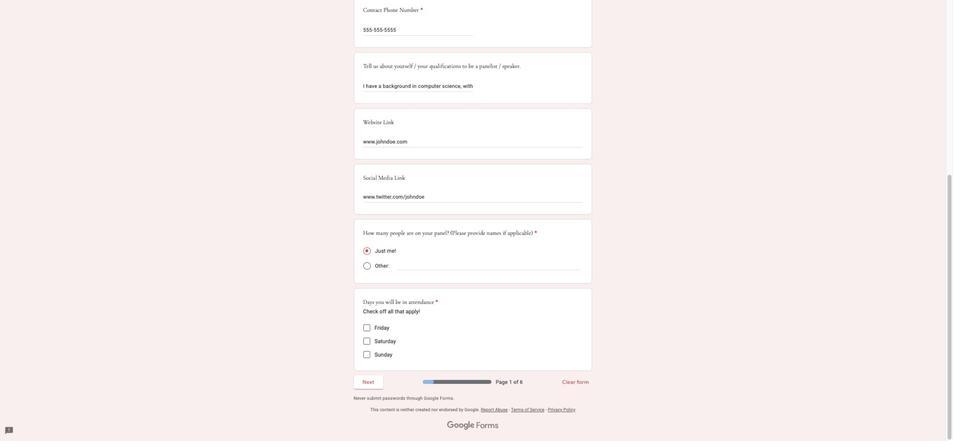 Task type: describe. For each thing, give the bounding box(es) containing it.
Friday checkbox
[[363, 324, 370, 331]]

Saturday checkbox
[[363, 338, 370, 345]]

required question element for 3rd heading from the top of the page
[[434, 297, 438, 306]]

saturday image
[[364, 338, 370, 344]]

2 heading from the top
[[363, 229, 538, 238]]

3 heading from the top
[[363, 297, 438, 306]]

Sunday checkbox
[[363, 351, 370, 358]]



Task type: locate. For each thing, give the bounding box(es) containing it.
2 vertical spatial heading
[[363, 297, 438, 306]]

heading
[[363, 6, 423, 15], [363, 229, 538, 238], [363, 297, 438, 306]]

Other response text field
[[397, 261, 580, 270]]

required question element for second heading from the top of the page
[[533, 229, 538, 238]]

None text field
[[363, 26, 473, 35]]

None text field
[[363, 82, 473, 91], [363, 138, 583, 147], [363, 193, 583, 202], [363, 82, 473, 91], [363, 138, 583, 147], [363, 193, 583, 202]]

report a problem to google image
[[4, 426, 13, 435]]

required question element
[[419, 6, 423, 15], [533, 229, 538, 238], [434, 297, 438, 306]]

2 vertical spatial required question element
[[434, 297, 438, 306]]

1 vertical spatial required question element
[[533, 229, 538, 238]]

progress bar
[[423, 380, 492, 384]]

sunday image
[[364, 352, 370, 358]]

0 vertical spatial required question element
[[419, 6, 423, 15]]

just me! image
[[366, 249, 369, 252]]

None radio
[[363, 262, 371, 270]]

1 heading from the top
[[363, 6, 423, 15]]

friday image
[[364, 325, 370, 331]]

required question element for first heading
[[419, 6, 423, 15]]

2 horizontal spatial required question element
[[533, 229, 538, 238]]

1 horizontal spatial required question element
[[434, 297, 438, 306]]

google image
[[447, 421, 475, 430]]

0 horizontal spatial required question element
[[419, 6, 423, 15]]

1 vertical spatial heading
[[363, 229, 538, 238]]

Just me! radio
[[363, 247, 371, 255]]

0 vertical spatial heading
[[363, 6, 423, 15]]

list
[[354, 0, 592, 371], [363, 321, 583, 361]]



Task type: vqa. For each thing, say whether or not it's contained in the screenshot.
REQUIRED QUESTION element to the middle
yes



